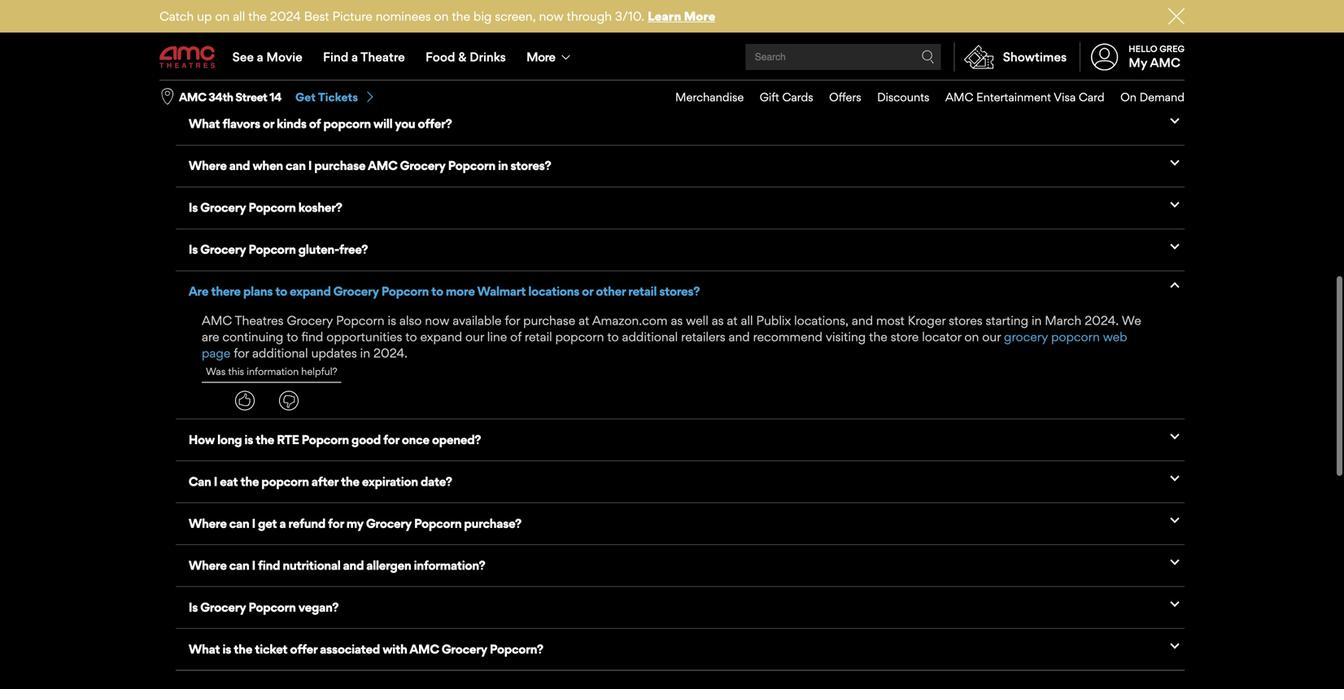 Task type: vqa. For each thing, say whether or not it's contained in the screenshot.
OR
yes



Task type: describe. For each thing, give the bounding box(es) containing it.
is up "amc 34th street 14"
[[222, 74, 231, 89]]

to down also at the left top of the page
[[405, 329, 417, 344]]

0 horizontal spatial additional
[[252, 345, 308, 360]]

1 horizontal spatial retail
[[628, 284, 657, 299]]

what is amc grocery popcorn and what inspired it?
[[189, 74, 479, 89]]

to down the amazon.com
[[607, 329, 619, 344]]

well
[[686, 313, 708, 328]]

1 vertical spatial popcorn?
[[490, 641, 543, 657]]

and left when
[[229, 158, 250, 173]]

popcorn down when
[[248, 200, 296, 215]]

what for what is the ticket offer associated with amc grocery popcorn?
[[189, 641, 220, 657]]

there
[[211, 284, 241, 299]]

are there plans to expand grocery popcorn to more walmart locations or other retail stores?
[[189, 284, 700, 299]]

what is the ticket offer associated with amc grocery popcorn?
[[189, 641, 543, 657]]

popcorn down is grocery popcorn kosher?
[[248, 242, 296, 257]]

user profile image
[[1082, 43, 1127, 70]]

purchase inside amc theatres grocery popcorn is also now available for purchase at amazon.com as well as at all publix locations, and most kroger stores starting in march 2024. we are continuing to find opportunities to expand our line of retail popcorn to additional retailers and recommend visiting the store locator on our
[[523, 313, 575, 328]]

where for where can i get a refund for my grocery popcorn purchase?
[[189, 516, 227, 531]]

plans
[[243, 284, 273, 299]]

and right retailers at the top right of page
[[729, 329, 750, 344]]

stubs
[[279, 32, 311, 47]]

rte
[[277, 432, 299, 447]]

submit search icon image
[[922, 50, 935, 63]]

is for is grocery popcorn vegan?
[[189, 600, 198, 615]]

continuing
[[222, 329, 283, 344]]

visa
[[1054, 90, 1076, 104]]

discounts link
[[861, 81, 929, 114]]

you
[[395, 116, 415, 131]]

grocery inside amc theatres grocery popcorn is also now available for purchase at amazon.com as well as at all publix locations, and most kroger stores starting in march 2024. we are continuing to find opportunities to expand our line of retail popcorn to additional retailers and recommend visiting the store locator on our
[[287, 313, 333, 328]]

see a movie link
[[222, 34, 313, 80]]

through
[[567, 9, 612, 24]]

amc inside amc theatres grocery popcorn is also now available for purchase at amazon.com as well as at all publix locations, and most kroger stores starting in march 2024. we are continuing to find opportunities to expand our line of retail popcorn to additional retailers and recommend visiting the store locator on our
[[202, 313, 232, 328]]

thumbs down rating of 1 image
[[279, 391, 299, 411]]

popcorn up also at the left top of the page
[[381, 284, 429, 299]]

allergen
[[366, 558, 411, 573]]

2 our from the left
[[982, 329, 1001, 344]]

are
[[189, 284, 208, 299]]

menu containing merchandise
[[659, 81, 1185, 114]]

is for is grocery popcorn gluten-free?
[[189, 242, 198, 257]]

0 horizontal spatial on
[[215, 9, 230, 24]]

demand
[[1139, 90, 1185, 104]]

0 horizontal spatial stores?
[[510, 158, 551, 173]]

discounts
[[877, 90, 929, 104]]

offer
[[290, 641, 317, 657]]

walmart
[[477, 284, 526, 299]]

vegan?
[[298, 600, 338, 615]]

0 vertical spatial now
[[539, 9, 563, 24]]

amc up see a movie
[[246, 32, 276, 47]]

march
[[1045, 313, 1081, 328]]

big
[[473, 9, 492, 24]]

points
[[313, 32, 349, 47]]

the left ticket
[[234, 641, 252, 657]]

see a movie
[[232, 49, 302, 64]]

can for find
[[229, 558, 249, 573]]

the left 'big'
[[452, 9, 470, 24]]

thumbs down rating of 1 element
[[279, 391, 299, 411]]

can i eat the popcorn after the expiration date?
[[189, 474, 452, 489]]

go to my account page element
[[1080, 34, 1185, 80]]

gift cards
[[760, 90, 813, 104]]

0 vertical spatial all
[[233, 9, 245, 24]]

with
[[382, 641, 407, 657]]

this
[[228, 365, 244, 378]]

amc theatres grocery popcorn is also now available for purchase at amazon.com as well as at all publix locations, and most kroger stores starting in march 2024. we are continuing to find opportunities to expand our line of retail popcorn to additional retailers and recommend visiting the store locator on our
[[202, 313, 1141, 344]]

amc up street
[[233, 74, 263, 89]]

picture
[[332, 9, 372, 24]]

nutritional
[[283, 558, 340, 573]]

i right when
[[308, 158, 312, 173]]

for up this
[[234, 345, 249, 360]]

and up visiting
[[852, 313, 873, 328]]

other
[[596, 284, 626, 299]]

information
[[247, 365, 299, 378]]

34th
[[208, 90, 233, 104]]

0 horizontal spatial expand
[[290, 284, 331, 299]]

get
[[295, 90, 316, 104]]

get tickets
[[295, 90, 358, 104]]

purchasing
[[369, 32, 431, 47]]

stores
[[949, 313, 982, 328]]

catch up on all the 2024 best picture nominees on the big screen, now through 3/10. learn more
[[159, 9, 715, 24]]

offers
[[829, 90, 861, 104]]

amc down showtimes image
[[945, 90, 973, 104]]

where can i get a refund for my grocery popcorn purchase?
[[189, 516, 521, 531]]

best
[[304, 9, 329, 24]]

popcorn inside 'grocery popcorn web page'
[[1051, 329, 1100, 344]]

learn
[[648, 9, 681, 24]]

0 horizontal spatial find
[[258, 558, 280, 573]]

long
[[217, 432, 242, 447]]

search the AMC website text field
[[752, 51, 922, 63]]

of inside amc theatres grocery popcorn is also now available for purchase at amazon.com as well as at all publix locations, and most kroger stores starting in march 2024. we are continuing to find opportunities to expand our line of retail popcorn to additional retailers and recommend visiting the store locator on our
[[510, 329, 521, 344]]

expiration
[[362, 474, 418, 489]]

available
[[453, 313, 502, 328]]

is grocery popcorn vegan?
[[189, 600, 338, 615]]

was this information helpful?
[[206, 365, 337, 378]]

helpful?
[[301, 365, 337, 378]]

we
[[1122, 313, 1141, 328]]

a for movie
[[257, 49, 263, 64]]

offers link
[[813, 81, 861, 114]]

0 vertical spatial popcorn?
[[514, 32, 567, 47]]

street
[[235, 90, 267, 104]]

find inside amc theatres grocery popcorn is also now available for purchase at amazon.com as well as at all publix locations, and most kroger stores starting in march 2024. we are continuing to find opportunities to expand our line of retail popcorn to additional retailers and recommend visiting the store locator on our
[[301, 329, 323, 344]]

for inside amc theatres grocery popcorn is also now available for purchase at amazon.com as well as at all publix locations, and most kroger stores starting in march 2024. we are continuing to find opportunities to expand our line of retail popcorn to additional retailers and recommend visiting the store locator on our
[[505, 313, 520, 328]]

opportunities
[[326, 329, 402, 344]]

0 vertical spatial more
[[684, 9, 715, 24]]

catch
[[159, 9, 194, 24]]

i left eat
[[214, 474, 217, 489]]

the left rte
[[256, 432, 274, 447]]

showtimes
[[1003, 49, 1067, 64]]

line
[[487, 329, 507, 344]]

see
[[232, 49, 254, 64]]

thumbs up rating of 5 element
[[235, 391, 255, 411]]

will
[[189, 32, 211, 47]]

is right long
[[244, 432, 253, 447]]

on demand link
[[1104, 81, 1185, 114]]

more
[[446, 284, 475, 299]]

cookie consent banner dialog
[[0, 645, 1344, 689]]

to left more
[[431, 284, 443, 299]]

the inside amc theatres grocery popcorn is also now available for purchase at amazon.com as well as at all publix locations, and most kroger stores starting in march 2024. we are continuing to find opportunities to expand our line of retail popcorn to additional retailers and recommend visiting the store locator on our
[[869, 329, 887, 344]]

showtimes link
[[954, 42, 1067, 72]]

1 vertical spatial or
[[582, 284, 593, 299]]

on inside amc theatres grocery popcorn is also now available for purchase at amazon.com as well as at all publix locations, and most kroger stores starting in march 2024. we are continuing to find opportunities to expand our line of retail popcorn to additional retailers and recommend visiting the store locator on our
[[964, 329, 979, 344]]

offer?
[[418, 116, 452, 131]]

food & drinks
[[425, 49, 506, 64]]

gift cards link
[[744, 81, 813, 114]]

where and when can i purchase amc grocery popcorn in stores?
[[189, 158, 551, 173]]

merchandise link
[[659, 81, 744, 114]]

for left my
[[328, 516, 344, 531]]

associated
[[320, 641, 380, 657]]

food & drinks link
[[415, 34, 516, 80]]

good
[[351, 432, 381, 447]]

opened?
[[432, 432, 481, 447]]

kroger
[[908, 313, 946, 328]]

merchandise
[[675, 90, 744, 104]]

popcorn down the tickets
[[323, 116, 371, 131]]

hello
[[1129, 43, 1157, 54]]

amc right with
[[409, 641, 439, 657]]

to right plans
[[275, 284, 287, 299]]

1 our from the left
[[465, 329, 484, 344]]

hello greg my amc
[[1129, 43, 1185, 70]]

2 at from the left
[[727, 313, 738, 328]]

1 at from the left
[[579, 313, 589, 328]]



Task type: locate. For each thing, give the bounding box(es) containing it.
information?
[[414, 558, 485, 573]]

visiting
[[826, 329, 866, 344]]

what for what flavors or kinds of popcorn will you offer?
[[189, 116, 220, 131]]

where up is grocery popcorn vegan?
[[189, 558, 227, 573]]

gift
[[760, 90, 779, 104]]

can for get
[[229, 516, 249, 531]]

for left once
[[383, 432, 399, 447]]

1 horizontal spatial on
[[434, 9, 449, 24]]

1 vertical spatial more
[[526, 49, 555, 64]]

on right up
[[215, 9, 230, 24]]

where for where can i find nutritional and allergen information?
[[189, 558, 227, 573]]

menu down submit search icon
[[659, 81, 1185, 114]]

a right see
[[257, 49, 263, 64]]

amc entertainment visa card
[[945, 90, 1104, 104]]

web
[[1103, 329, 1127, 344]]

0 vertical spatial is
[[189, 200, 198, 215]]

additional up information
[[252, 345, 308, 360]]

purchase
[[314, 158, 365, 173], [523, 313, 575, 328]]

as right well in the top of the page
[[712, 313, 724, 328]]

additional inside amc theatres grocery popcorn is also now available for purchase at amazon.com as well as at all publix locations, and most kroger stores starting in march 2024. we are continuing to find opportunities to expand our line of retail popcorn to additional retailers and recommend visiting the store locator on our
[[622, 329, 678, 344]]

and down theatre
[[363, 74, 384, 89]]

popcorn down date?
[[414, 516, 461, 531]]

amc left 34th
[[179, 90, 206, 104]]

1 horizontal spatial or
[[582, 284, 593, 299]]

0 vertical spatial expand
[[290, 284, 331, 299]]

0 horizontal spatial purchase
[[314, 158, 365, 173]]

i left get
[[252, 516, 255, 531]]

on right nominees
[[434, 9, 449, 24]]

showtimes image
[[955, 42, 1003, 72]]

0 vertical spatial in
[[498, 158, 508, 173]]

on
[[215, 9, 230, 24], [434, 9, 449, 24], [964, 329, 979, 344]]

can right when
[[285, 158, 306, 173]]

thumbs up rating of 5 image
[[235, 391, 255, 411]]

nominees
[[376, 9, 431, 24]]

1 vertical spatial retail
[[525, 329, 552, 344]]

popcorn
[[323, 116, 371, 131], [555, 329, 604, 344], [1051, 329, 1100, 344], [261, 474, 309, 489]]

1 vertical spatial in
[[1032, 313, 1042, 328]]

0 vertical spatial stores?
[[510, 158, 551, 173]]

1 vertical spatial purchase
[[523, 313, 575, 328]]

our down "starting"
[[982, 329, 1001, 344]]

0 horizontal spatial all
[[233, 9, 245, 24]]

amc inside hello greg my amc
[[1150, 55, 1180, 70]]

popcorn up ticket
[[248, 600, 296, 615]]

popcorn down offer?
[[448, 158, 495, 173]]

0 vertical spatial additional
[[622, 329, 678, 344]]

most
[[876, 313, 905, 328]]

1 horizontal spatial expand
[[420, 329, 462, 344]]

now inside amc theatres grocery popcorn is also now available for purchase at amazon.com as well as at all publix locations, and most kroger stores starting in march 2024. we are continuing to find opportunities to expand our line of retail popcorn to additional retailers and recommend visiting the store locator on our
[[425, 313, 449, 328]]

1 vertical spatial 2024.
[[373, 345, 408, 360]]

popcorn up opportunities
[[336, 313, 385, 328]]

0 horizontal spatial at
[[579, 313, 589, 328]]

1 horizontal spatial find
[[301, 329, 323, 344]]

get tickets link
[[295, 90, 376, 105]]

publix
[[756, 313, 791, 328]]

0 vertical spatial or
[[263, 116, 274, 131]]

0 horizontal spatial retail
[[525, 329, 552, 344]]

of right line
[[510, 329, 521, 344]]

movie
[[266, 49, 302, 64]]

2 vertical spatial in
[[360, 345, 370, 360]]

3 what from the top
[[189, 641, 220, 657]]

menu down learn
[[159, 34, 1185, 80]]

the right eat
[[240, 474, 259, 489]]

where for where and when can i purchase amc grocery popcorn in stores?
[[189, 158, 227, 173]]

amc down greg on the top right of the page
[[1150, 55, 1180, 70]]

where down can
[[189, 516, 227, 531]]

on
[[1120, 90, 1137, 104]]

starting
[[986, 313, 1028, 328]]

0 horizontal spatial now
[[425, 313, 449, 328]]

2 is from the top
[[189, 242, 198, 257]]

i
[[214, 32, 217, 47], [308, 158, 312, 173], [214, 474, 217, 489], [252, 516, 255, 531], [252, 558, 255, 573]]

in inside amc theatres grocery popcorn is also now available for purchase at amazon.com as well as at all publix locations, and most kroger stores starting in march 2024. we are continuing to find opportunities to expand our line of retail popcorn to additional retailers and recommend visiting the store locator on our
[[1032, 313, 1042, 328]]

1 vertical spatial additional
[[252, 345, 308, 360]]

1 vertical spatial find
[[258, 558, 280, 573]]

can up is grocery popcorn vegan?
[[229, 558, 249, 573]]

0 horizontal spatial or
[[263, 116, 274, 131]]

i right will
[[214, 32, 217, 47]]

find a theatre
[[323, 49, 405, 64]]

1 horizontal spatial at
[[727, 313, 738, 328]]

updates
[[311, 345, 357, 360]]

amc up are
[[202, 313, 232, 328]]

1 vertical spatial now
[[425, 313, 449, 328]]

1 horizontal spatial our
[[982, 329, 1001, 344]]

2 horizontal spatial in
[[1032, 313, 1042, 328]]

2 what from the top
[[189, 116, 220, 131]]

what down 34th
[[189, 116, 220, 131]]

purchase down locations
[[523, 313, 575, 328]]

1 horizontal spatial as
[[712, 313, 724, 328]]

is grocery popcorn kosher?
[[189, 200, 342, 215]]

where down flavors
[[189, 158, 227, 173]]

0 horizontal spatial a
[[257, 49, 263, 64]]

menu
[[159, 34, 1185, 80], [659, 81, 1185, 114]]

all left publix
[[741, 313, 753, 328]]

as
[[671, 313, 683, 328], [712, 313, 724, 328]]

now right 'screen,'
[[539, 9, 563, 24]]

more button
[[516, 34, 584, 80]]

eat
[[220, 474, 238, 489]]

how
[[189, 432, 215, 447]]

1 vertical spatial can
[[229, 516, 249, 531]]

find down get
[[258, 558, 280, 573]]

up
[[197, 9, 212, 24]]

date?
[[420, 474, 452, 489]]

now
[[539, 9, 563, 24], [425, 313, 449, 328]]

0 vertical spatial what
[[189, 74, 220, 89]]

2 vertical spatial is
[[189, 600, 198, 615]]

kinds
[[277, 116, 306, 131]]

2024. up web
[[1085, 313, 1119, 328]]

popcorn left after
[[261, 474, 309, 489]]

retail right line
[[525, 329, 552, 344]]

popcorn?
[[514, 32, 567, 47], [490, 641, 543, 657]]

3 where from the top
[[189, 558, 227, 573]]

is left also at the left top of the page
[[388, 313, 396, 328]]

1 horizontal spatial stores?
[[659, 284, 700, 299]]

2 vertical spatial what
[[189, 641, 220, 657]]

or left kinds
[[263, 116, 274, 131]]

a for theatre
[[351, 49, 358, 64]]

gluten-
[[298, 242, 339, 257]]

2 horizontal spatial a
[[351, 49, 358, 64]]

1 horizontal spatial more
[[684, 9, 715, 24]]

2024. down opportunities
[[373, 345, 408, 360]]

more down 'screen,'
[[526, 49, 555, 64]]

0 vertical spatial find
[[301, 329, 323, 344]]

at
[[579, 313, 589, 328], [727, 313, 738, 328]]

of right kinds
[[309, 116, 321, 131]]

kosher?
[[298, 200, 342, 215]]

amc down will
[[368, 158, 397, 173]]

can left get
[[229, 516, 249, 531]]

2 vertical spatial where
[[189, 558, 227, 573]]

or left other
[[582, 284, 593, 299]]

0 horizontal spatial 2024.
[[373, 345, 408, 360]]

more right learn
[[684, 9, 715, 24]]

&
[[458, 49, 467, 64]]

popcorn up the tickets
[[314, 74, 361, 89]]

1 vertical spatial of
[[510, 329, 521, 344]]

amc up food
[[434, 32, 463, 47]]

my
[[346, 516, 363, 531]]

earn
[[220, 32, 244, 47]]

will
[[373, 116, 392, 131]]

will i earn amc stubs points for purchasing amc grocery popcorn?
[[189, 32, 567, 47]]

once
[[402, 432, 429, 447]]

food
[[425, 49, 455, 64]]

0 horizontal spatial in
[[360, 345, 370, 360]]

what up 34th
[[189, 74, 220, 89]]

0 vertical spatial of
[[309, 116, 321, 131]]

the
[[248, 9, 267, 24], [452, 9, 470, 24], [869, 329, 887, 344], [256, 432, 274, 447], [240, 474, 259, 489], [341, 474, 359, 489], [234, 641, 252, 657]]

what
[[189, 74, 220, 89], [189, 116, 220, 131], [189, 641, 220, 657]]

all
[[233, 9, 245, 24], [741, 313, 753, 328]]

1 where from the top
[[189, 158, 227, 173]]

locations,
[[794, 313, 849, 328]]

retail inside amc theatres grocery popcorn is also now available for purchase at amazon.com as well as at all publix locations, and most kroger stores starting in march 2024. we are continuing to find opportunities to expand our line of retail popcorn to additional retailers and recommend visiting the store locator on our
[[525, 329, 552, 344]]

now right also at the left top of the page
[[425, 313, 449, 328]]

is left ticket
[[222, 641, 231, 657]]

1 horizontal spatial a
[[279, 516, 286, 531]]

0 horizontal spatial as
[[671, 313, 683, 328]]

14
[[269, 90, 281, 104]]

is inside amc theatres grocery popcorn is also now available for purchase at amazon.com as well as at all publix locations, and most kroger stores starting in march 2024. we are continuing to find opportunities to expand our line of retail popcorn to additional retailers and recommend visiting the store locator on our
[[388, 313, 396, 328]]

popcorn right rte
[[302, 432, 349, 447]]

page
[[202, 345, 230, 360]]

where can i find nutritional and allergen information?
[[189, 558, 485, 573]]

popcorn
[[314, 74, 361, 89], [448, 158, 495, 173], [248, 200, 296, 215], [248, 242, 296, 257], [381, 284, 429, 299], [336, 313, 385, 328], [302, 432, 349, 447], [414, 516, 461, 531], [248, 600, 296, 615]]

expand down gluten- on the left
[[290, 284, 331, 299]]

find up for additional updates in 2024.
[[301, 329, 323, 344]]

on down stores
[[964, 329, 979, 344]]

2 where from the top
[[189, 516, 227, 531]]

1 horizontal spatial purchase
[[523, 313, 575, 328]]

1 horizontal spatial 2024.
[[1085, 313, 1119, 328]]

0 horizontal spatial our
[[465, 329, 484, 344]]

more
[[684, 9, 715, 24], [526, 49, 555, 64]]

all inside amc theatres grocery popcorn is also now available for purchase at amazon.com as well as at all publix locations, and most kroger stores starting in march 2024. we are continuing to find opportunities to expand our line of retail popcorn to additional retailers and recommend visiting the store locator on our
[[741, 313, 753, 328]]

what for what is amc grocery popcorn and what inspired it?
[[189, 74, 220, 89]]

expand inside amc theatres grocery popcorn is also now available for purchase at amazon.com as well as at all publix locations, and most kroger stores starting in march 2024. we are continuing to find opportunities to expand our line of retail popcorn to additional retailers and recommend visiting the store locator on our
[[420, 329, 462, 344]]

more inside "button"
[[526, 49, 555, 64]]

drinks
[[470, 49, 506, 64]]

1 vertical spatial all
[[741, 313, 753, 328]]

our
[[465, 329, 484, 344], [982, 329, 1001, 344]]

entertainment
[[976, 90, 1051, 104]]

retailers
[[681, 329, 725, 344]]

at right well in the top of the page
[[727, 313, 738, 328]]

for
[[351, 32, 367, 47], [505, 313, 520, 328], [234, 345, 249, 360], [383, 432, 399, 447], [328, 516, 344, 531]]

1 horizontal spatial of
[[510, 329, 521, 344]]

get
[[258, 516, 277, 531]]

ticket
[[255, 641, 287, 657]]

theatre
[[361, 49, 405, 64]]

as left well in the top of the page
[[671, 313, 683, 328]]

amc logo image
[[159, 46, 216, 68], [159, 46, 216, 68]]

0 horizontal spatial more
[[526, 49, 555, 64]]

1 vertical spatial menu
[[659, 81, 1185, 114]]

was
[[206, 365, 226, 378]]

screen,
[[495, 9, 536, 24]]

retail up the amazon.com
[[628, 284, 657, 299]]

refund
[[288, 516, 325, 531]]

at down locations
[[579, 313, 589, 328]]

1 vertical spatial is
[[189, 242, 198, 257]]

a right get
[[279, 516, 286, 531]]

for up find a theatre
[[351, 32, 367, 47]]

0 vertical spatial menu
[[159, 34, 1185, 80]]

how long is the rte popcorn good for once opened?
[[189, 432, 481, 447]]

1 horizontal spatial additional
[[622, 329, 678, 344]]

what left ticket
[[189, 641, 220, 657]]

1 is from the top
[[189, 200, 198, 215]]

i up is grocery popcorn vegan?
[[252, 558, 255, 573]]

for additional updates in 2024.
[[230, 345, 408, 360]]

all up "earn"
[[233, 9, 245, 24]]

menu containing more
[[159, 34, 1185, 80]]

2 horizontal spatial on
[[964, 329, 979, 344]]

amazon.com
[[592, 313, 668, 328]]

cards
[[782, 90, 813, 104]]

1 vertical spatial what
[[189, 116, 220, 131]]

3/10.
[[615, 9, 644, 24]]

to
[[275, 284, 287, 299], [431, 284, 443, 299], [287, 329, 298, 344], [405, 329, 417, 344], [607, 329, 619, 344]]

is for is grocery popcorn kosher?
[[189, 200, 198, 215]]

1 vertical spatial expand
[[420, 329, 462, 344]]

2 vertical spatial can
[[229, 558, 249, 573]]

our down 'available' at the top left of the page
[[465, 329, 484, 344]]

0 vertical spatial can
[[285, 158, 306, 173]]

1 horizontal spatial all
[[741, 313, 753, 328]]

tickets
[[318, 90, 358, 104]]

popcorn down the march
[[1051, 329, 1100, 344]]

2 as from the left
[[712, 313, 724, 328]]

purchase down what flavors or kinds of popcorn will you offer?
[[314, 158, 365, 173]]

amc inside button
[[179, 90, 206, 104]]

1 what from the top
[[189, 74, 220, 89]]

for up line
[[505, 313, 520, 328]]

2024
[[270, 9, 301, 24]]

theatres
[[235, 313, 284, 328]]

0 vertical spatial where
[[189, 158, 227, 173]]

popcorn inside amc theatres grocery popcorn is also now available for purchase at amazon.com as well as at all publix locations, and most kroger stores starting in march 2024. we are continuing to find opportunities to expand our line of retail popcorn to additional retailers and recommend visiting the store locator on our
[[555, 329, 604, 344]]

0 vertical spatial retail
[[628, 284, 657, 299]]

1 as from the left
[[671, 313, 683, 328]]

1 vertical spatial where
[[189, 516, 227, 531]]

the left 2024
[[248, 9, 267, 24]]

additional down the amazon.com
[[622, 329, 678, 344]]

3 is from the top
[[189, 600, 198, 615]]

1 horizontal spatial now
[[539, 9, 563, 24]]

2024. inside amc theatres grocery popcorn is also now available for purchase at amazon.com as well as at all publix locations, and most kroger stores starting in march 2024. we are continuing to find opportunities to expand our line of retail popcorn to additional retailers and recommend visiting the store locator on our
[[1085, 313, 1119, 328]]

a right find at the left of page
[[351, 49, 358, 64]]

expand down also at the left top of the page
[[420, 329, 462, 344]]

the down the most at the right top of page
[[869, 329, 887, 344]]

amc
[[246, 32, 276, 47], [434, 32, 463, 47], [1150, 55, 1180, 70], [233, 74, 263, 89], [945, 90, 973, 104], [179, 90, 206, 104], [368, 158, 397, 173], [202, 313, 232, 328], [409, 641, 439, 657]]

a inside 'link'
[[351, 49, 358, 64]]

popcorn down locations
[[555, 329, 604, 344]]

and left allergen
[[343, 558, 364, 573]]

amc 34th street 14
[[179, 90, 281, 104]]

the right after
[[341, 474, 359, 489]]

grocery popcorn web page link
[[202, 329, 1127, 360]]

1 horizontal spatial in
[[498, 158, 508, 173]]

0 vertical spatial 2024.
[[1085, 313, 1119, 328]]

0 vertical spatial purchase
[[314, 158, 365, 173]]

to up for additional updates in 2024.
[[287, 329, 298, 344]]

1 vertical spatial stores?
[[659, 284, 700, 299]]

popcorn inside amc theatres grocery popcorn is also now available for purchase at amazon.com as well as at all publix locations, and most kroger stores starting in march 2024. we are continuing to find opportunities to expand our line of retail popcorn to additional retailers and recommend visiting the store locator on our
[[336, 313, 385, 328]]

my
[[1129, 55, 1147, 70]]

0 horizontal spatial of
[[309, 116, 321, 131]]



